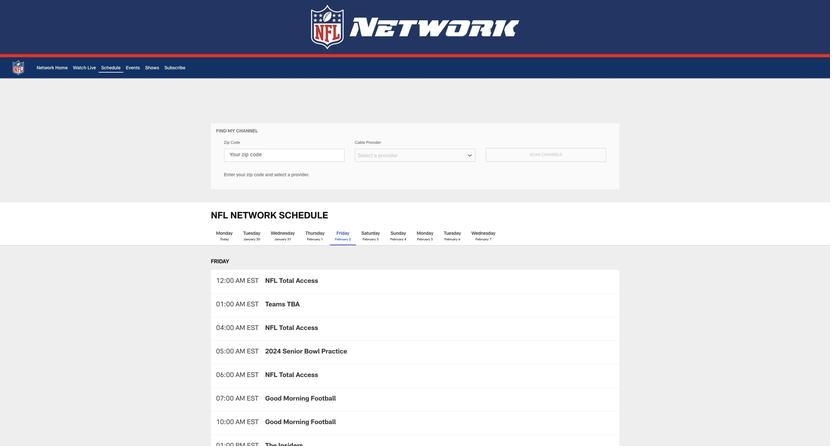 Task type: describe. For each thing, give the bounding box(es) containing it.
nfl for 12:00 am est
[[265, 279, 278, 285]]

2
[[349, 238, 351, 242]]

schedule link
[[101, 66, 121, 71]]

network inside banner
[[37, 66, 54, 71]]

10:00
[[216, 420, 234, 427]]

nfl up 'monday today'
[[211, 212, 228, 221]]

watch
[[73, 66, 86, 71]]

1
[[321, 238, 323, 242]]

scan channels
[[530, 153, 562, 157]]

monday for monday today
[[216, 232, 233, 236]]

am for 12:00
[[236, 279, 245, 285]]

07:00
[[216, 397, 234, 403]]

wednesday january 31
[[271, 232, 295, 242]]

am for 05:00
[[236, 349, 245, 356]]

access for 04:00 am est
[[296, 326, 318, 332]]

12:00 am est
[[216, 279, 259, 285]]

network home
[[37, 66, 68, 71]]

wednesday for wednesday january 31
[[271, 232, 295, 236]]

watch live
[[73, 66, 96, 71]]

practice
[[322, 349, 347, 356]]

february for wednesday
[[476, 238, 489, 242]]

6
[[459, 238, 461, 242]]

nfl network schedule
[[211, 212, 328, 221]]

channel
[[236, 129, 258, 134]]

good for 07:00 am est
[[265, 397, 282, 403]]

nfl total access for 04:00 am est
[[265, 326, 318, 332]]

nfl for 04:00 am est
[[265, 326, 278, 332]]

shows
[[145, 66, 159, 71]]

31
[[287, 238, 291, 242]]

morning for 07:00 am est
[[284, 397, 309, 403]]

network inside page main content main content
[[231, 212, 277, 221]]

access for 06:00 am est
[[296, 373, 318, 380]]

06:00 am est
[[216, 373, 259, 380]]

est for 06:00 am est
[[247, 373, 259, 380]]

events link
[[126, 66, 140, 71]]

my
[[228, 129, 235, 134]]

football for 10:00 am est
[[311, 420, 336, 427]]

06:00
[[216, 373, 234, 380]]

sunday february 4
[[391, 232, 407, 242]]

senior
[[283, 349, 303, 356]]

Zip Code number field
[[224, 149, 345, 162]]

10:00 am est
[[216, 420, 259, 427]]

total for 04:00 am est
[[279, 326, 294, 332]]

january for tuesday
[[244, 238, 256, 242]]

enter your zip code and select a provider.
[[224, 173, 310, 178]]

your
[[236, 173, 246, 178]]

cable provider
[[355, 141, 381, 145]]

today
[[220, 238, 229, 242]]

find
[[216, 129, 227, 134]]

teams
[[265, 302, 285, 309]]

enter
[[224, 173, 235, 178]]

subscribe
[[165, 66, 185, 71]]

nfl shield image
[[10, 60, 26, 76]]

nfl for 06:00 am est
[[265, 373, 278, 380]]

january for wednesday
[[275, 238, 287, 242]]

good morning football for 10:00 am est
[[265, 420, 336, 427]]

zip code
[[224, 141, 240, 145]]

bowl
[[304, 349, 320, 356]]

zip
[[247, 173, 253, 178]]

est for 05:00 am est
[[247, 349, 259, 356]]

morning for 10:00 am est
[[284, 420, 309, 427]]

tuesday february 6
[[444, 232, 461, 242]]

access for 12:00 am est
[[296, 279, 318, 285]]

am for 06:00
[[236, 373, 245, 380]]

thursday
[[306, 232, 325, 236]]

nfl total access for 12:00 am est
[[265, 279, 318, 285]]

network home link
[[37, 66, 68, 71]]

february for friday
[[335, 238, 348, 242]]

provider.
[[292, 173, 310, 178]]

saturday
[[362, 232, 380, 236]]

find my channel
[[216, 129, 258, 134]]



Task type: vqa. For each thing, say whether or not it's contained in the screenshot.


Task type: locate. For each thing, give the bounding box(es) containing it.
est
[[247, 279, 259, 285], [247, 302, 259, 309], [247, 326, 259, 332], [247, 349, 259, 356], [247, 373, 259, 380], [247, 397, 259, 403], [247, 420, 259, 427]]

01:00 am est
[[216, 302, 259, 309]]

access down 2024 senior bowl practice
[[296, 373, 318, 380]]

february for thursday
[[307, 238, 320, 242]]

0 vertical spatial total
[[279, 279, 294, 285]]

1 horizontal spatial monday
[[417, 232, 434, 236]]

5 february from the left
[[417, 238, 431, 242]]

est for 01:00 am est
[[247, 302, 259, 309]]

1 total from the top
[[279, 279, 294, 285]]

2 vertical spatial nfl total access
[[265, 373, 318, 380]]

4 est from the top
[[247, 349, 259, 356]]

1 tuesday from the left
[[243, 232, 261, 236]]

0 vertical spatial network
[[37, 66, 54, 71]]

3 february from the left
[[363, 238, 376, 242]]

select
[[274, 173, 287, 178]]

home
[[55, 66, 68, 71]]

schedule inside page main content main content
[[279, 212, 328, 221]]

january
[[244, 238, 256, 242], [275, 238, 287, 242]]

february down saturday
[[363, 238, 376, 242]]

7
[[490, 238, 492, 242]]

football
[[311, 397, 336, 403], [311, 420, 336, 427]]

provider
[[366, 141, 381, 145]]

good
[[265, 397, 282, 403], [265, 420, 282, 427]]

friday inside friday february 2
[[337, 232, 350, 236]]

0 vertical spatial friday
[[337, 232, 350, 236]]

0 horizontal spatial tuesday
[[243, 232, 261, 236]]

monday up 5
[[417, 232, 434, 236]]

monday up today
[[216, 232, 233, 236]]

shows link
[[145, 66, 159, 71]]

am right the 04:00
[[236, 326, 245, 332]]

good for 10:00 am est
[[265, 420, 282, 427]]

0 horizontal spatial friday
[[211, 260, 229, 265]]

nfl total access up "tba"
[[265, 279, 318, 285]]

nfl
[[211, 212, 228, 221], [265, 279, 278, 285], [265, 326, 278, 332], [265, 373, 278, 380]]

tuesday for tuesday january 30
[[243, 232, 261, 236]]

network left home
[[37, 66, 54, 71]]

1 vertical spatial network
[[231, 212, 277, 221]]

network up tuesday january 30
[[231, 212, 277, 221]]

am right 06:00
[[236, 373, 245, 380]]

february for monday
[[417, 238, 431, 242]]

february left 7
[[476, 238, 489, 242]]

4 february from the left
[[391, 238, 404, 242]]

0 horizontal spatial january
[[244, 238, 256, 242]]

february inside the thursday february 1
[[307, 238, 320, 242]]

1 horizontal spatial friday
[[337, 232, 350, 236]]

saturday february 3
[[362, 232, 380, 242]]

am right 12:00
[[236, 279, 245, 285]]

am for 07:00
[[236, 397, 245, 403]]

0 vertical spatial football
[[311, 397, 336, 403]]

nfl total access for 06:00 am est
[[265, 373, 318, 380]]

1 horizontal spatial january
[[275, 238, 287, 242]]

nfl up the 2024
[[265, 326, 278, 332]]

0 vertical spatial schedule
[[101, 66, 121, 71]]

friday for friday
[[211, 260, 229, 265]]

tuesday up 6
[[444, 232, 461, 236]]

04:00 am est
[[216, 326, 259, 332]]

1 access from the top
[[296, 279, 318, 285]]

events
[[126, 66, 140, 71]]

2024 senior bowl practice
[[265, 349, 347, 356]]

code
[[231, 141, 240, 145]]

2 january from the left
[[275, 238, 287, 242]]

february left 2
[[335, 238, 348, 242]]

january inside wednesday january 31
[[275, 238, 287, 242]]

am right 10:00
[[236, 420, 245, 427]]

schedule up thursday
[[279, 212, 328, 221]]

february left 6
[[445, 238, 458, 242]]

total up teams tba
[[279, 279, 294, 285]]

0 vertical spatial good morning football
[[265, 397, 336, 403]]

january left 30
[[244, 238, 256, 242]]

est right 06:00
[[247, 373, 259, 380]]

am right 07:00
[[236, 397, 245, 403]]

est left teams
[[247, 302, 259, 309]]

5
[[431, 238, 433, 242]]

february left 5
[[417, 238, 431, 242]]

wednesday
[[271, 232, 295, 236], [472, 232, 496, 236]]

2 vertical spatial total
[[279, 373, 294, 380]]

february for saturday
[[363, 238, 376, 242]]

2 vertical spatial access
[[296, 373, 318, 380]]

schedule inside banner
[[101, 66, 121, 71]]

12:00
[[216, 279, 234, 285]]

friday up 2
[[337, 232, 350, 236]]

tuesday january 30
[[243, 232, 261, 242]]

am for 04:00
[[236, 326, 245, 332]]

1 january from the left
[[244, 238, 256, 242]]

3 nfl total access from the top
[[265, 373, 318, 380]]

friday february 2
[[335, 232, 351, 242]]

teams tba
[[265, 302, 300, 309]]

total down senior
[[279, 373, 294, 380]]

february
[[307, 238, 320, 242], [335, 238, 348, 242], [363, 238, 376, 242], [391, 238, 404, 242], [417, 238, 431, 242], [445, 238, 458, 242], [476, 238, 489, 242]]

05:00 am est
[[216, 349, 259, 356]]

am for 01:00
[[236, 302, 245, 309]]

am right 01:00
[[236, 302, 245, 309]]

wednesday up 7
[[472, 232, 496, 236]]

1 morning from the top
[[284, 397, 309, 403]]

3 access from the top
[[296, 373, 318, 380]]

schedule right live
[[101, 66, 121, 71]]

est for 07:00 am est
[[247, 397, 259, 403]]

scan channels button
[[486, 148, 607, 162]]

6 february from the left
[[445, 238, 458, 242]]

2 morning from the top
[[284, 420, 309, 427]]

sunday
[[391, 232, 406, 236]]

football for 07:00 am est
[[311, 397, 336, 403]]

1 vertical spatial schedule
[[279, 212, 328, 221]]

1 monday from the left
[[216, 232, 233, 236]]

est for 10:00 am est
[[247, 420, 259, 427]]

est right the 04:00
[[247, 326, 259, 332]]

7 est from the top
[[247, 420, 259, 427]]

subscribe link
[[165, 66, 185, 71]]

total
[[279, 279, 294, 285], [279, 326, 294, 332], [279, 373, 294, 380]]

07:00 am est
[[216, 397, 259, 403]]

friday
[[337, 232, 350, 236], [211, 260, 229, 265]]

1 horizontal spatial wednesday
[[472, 232, 496, 236]]

january left 31
[[275, 238, 287, 242]]

est left the 2024
[[247, 349, 259, 356]]

0 vertical spatial access
[[296, 279, 318, 285]]

february for tuesday
[[445, 238, 458, 242]]

3 est from the top
[[247, 326, 259, 332]]

1 nfl total access from the top
[[265, 279, 318, 285]]

est right 12:00
[[247, 279, 259, 285]]

tuesday up 30
[[243, 232, 261, 236]]

1 horizontal spatial network
[[231, 212, 277, 221]]

1 vertical spatial good
[[265, 420, 282, 427]]

1 vertical spatial nfl total access
[[265, 326, 318, 332]]

friday for friday february 2
[[337, 232, 350, 236]]

february inside friday february 2
[[335, 238, 348, 242]]

total for 06:00 am est
[[279, 373, 294, 380]]

morning
[[284, 397, 309, 403], [284, 420, 309, 427]]

1 vertical spatial good morning football
[[265, 420, 336, 427]]

1 good morning football from the top
[[265, 397, 336, 403]]

access up 2024 senior bowl practice
[[296, 326, 318, 332]]

2 access from the top
[[296, 326, 318, 332]]

2024
[[265, 349, 281, 356]]

1 vertical spatial friday
[[211, 260, 229, 265]]

2 est from the top
[[247, 302, 259, 309]]

2 wednesday from the left
[[472, 232, 496, 236]]

5 est from the top
[[247, 373, 259, 380]]

wednesday up 31
[[271, 232, 295, 236]]

february inside wednesday february 7
[[476, 238, 489, 242]]

february inside monday february 5
[[417, 238, 431, 242]]

watch live link
[[73, 66, 96, 71]]

2 nfl total access from the top
[[265, 326, 318, 332]]

access
[[296, 279, 318, 285], [296, 326, 318, 332], [296, 373, 318, 380]]

banner
[[0, 57, 831, 78]]

0 horizontal spatial network
[[37, 66, 54, 71]]

february down thursday
[[307, 238, 320, 242]]

monday february 5
[[417, 232, 434, 242]]

1 est from the top
[[247, 279, 259, 285]]

february inside the 'tuesday february 6'
[[445, 238, 458, 242]]

0 vertical spatial nfl total access
[[265, 279, 318, 285]]

total down teams tba
[[279, 326, 294, 332]]

est for 12:00 am est
[[247, 279, 259, 285]]

a
[[288, 173, 290, 178]]

1 february from the left
[[307, 238, 320, 242]]

2 good from the top
[[265, 420, 282, 427]]

4
[[405, 238, 407, 242]]

tba
[[287, 302, 300, 309]]

05:00
[[216, 349, 234, 356]]

nfl down the 2024
[[265, 373, 278, 380]]

7 february from the left
[[476, 238, 489, 242]]

february inside the sunday february 4
[[391, 238, 404, 242]]

access up "tba"
[[296, 279, 318, 285]]

1 football from the top
[[311, 397, 336, 403]]

3 total from the top
[[279, 373, 294, 380]]

channels
[[542, 153, 562, 157]]

and
[[265, 173, 273, 178]]

february inside saturday february 3
[[363, 238, 376, 242]]

wednesday for wednesday february 7
[[472, 232, 496, 236]]

nfl total access
[[265, 279, 318, 285], [265, 326, 318, 332], [265, 373, 318, 380]]

2 february from the left
[[335, 238, 348, 242]]

0 vertical spatial morning
[[284, 397, 309, 403]]

am for 10:00
[[236, 420, 245, 427]]

cable
[[355, 141, 365, 145]]

0 horizontal spatial wednesday
[[271, 232, 295, 236]]

1 good from the top
[[265, 397, 282, 403]]

est for 04:00 am est
[[247, 326, 259, 332]]

1 vertical spatial access
[[296, 326, 318, 332]]

1 vertical spatial total
[[279, 326, 294, 332]]

wednesday february 7
[[472, 232, 496, 242]]

2 tuesday from the left
[[444, 232, 461, 236]]

nfl total access up senior
[[265, 326, 318, 332]]

2 monday from the left
[[417, 232, 434, 236]]

0 horizontal spatial monday
[[216, 232, 233, 236]]

0 vertical spatial good
[[265, 397, 282, 403]]

am
[[236, 279, 245, 285], [236, 302, 245, 309], [236, 326, 245, 332], [236, 349, 245, 356], [236, 373, 245, 380], [236, 397, 245, 403], [236, 420, 245, 427]]

1 vertical spatial football
[[311, 420, 336, 427]]

total for 12:00 am est
[[279, 279, 294, 285]]

30
[[256, 238, 260, 242]]

est right 10:00
[[247, 420, 259, 427]]

01:00
[[216, 302, 234, 309]]

0 horizontal spatial schedule
[[101, 66, 121, 71]]

nfl total access down senior
[[265, 373, 318, 380]]

monday today
[[216, 232, 233, 242]]

february for sunday
[[391, 238, 404, 242]]

nfl up teams
[[265, 279, 278, 285]]

schedule
[[101, 66, 121, 71], [279, 212, 328, 221]]

2 good morning football from the top
[[265, 420, 336, 427]]

3
[[377, 238, 379, 242]]

est right 07:00
[[247, 397, 259, 403]]

page main content main content
[[0, 123, 831, 447]]

tuesday for tuesday february 6
[[444, 232, 461, 236]]

1 horizontal spatial tuesday
[[444, 232, 461, 236]]

04:00
[[216, 326, 234, 332]]

code
[[254, 173, 264, 178]]

1 horizontal spatial schedule
[[279, 212, 328, 221]]

scan
[[530, 153, 541, 157]]

live
[[88, 66, 96, 71]]

1 wednesday from the left
[[271, 232, 295, 236]]

thursday february 1
[[306, 232, 325, 242]]

6 est from the top
[[247, 397, 259, 403]]

1 vertical spatial morning
[[284, 420, 309, 427]]

january inside tuesday january 30
[[244, 238, 256, 242]]

am right 05:00
[[236, 349, 245, 356]]

banner containing network home
[[0, 57, 831, 78]]

monday for monday february 5
[[417, 232, 434, 236]]

zip
[[224, 141, 230, 145]]

february down sunday
[[391, 238, 404, 242]]

friday up 12:00
[[211, 260, 229, 265]]

good morning football for 07:00 am est
[[265, 397, 336, 403]]

2 football from the top
[[311, 420, 336, 427]]

monday
[[216, 232, 233, 236], [417, 232, 434, 236]]

tuesday
[[243, 232, 261, 236], [444, 232, 461, 236]]

good morning football
[[265, 397, 336, 403], [265, 420, 336, 427]]

2 total from the top
[[279, 326, 294, 332]]



